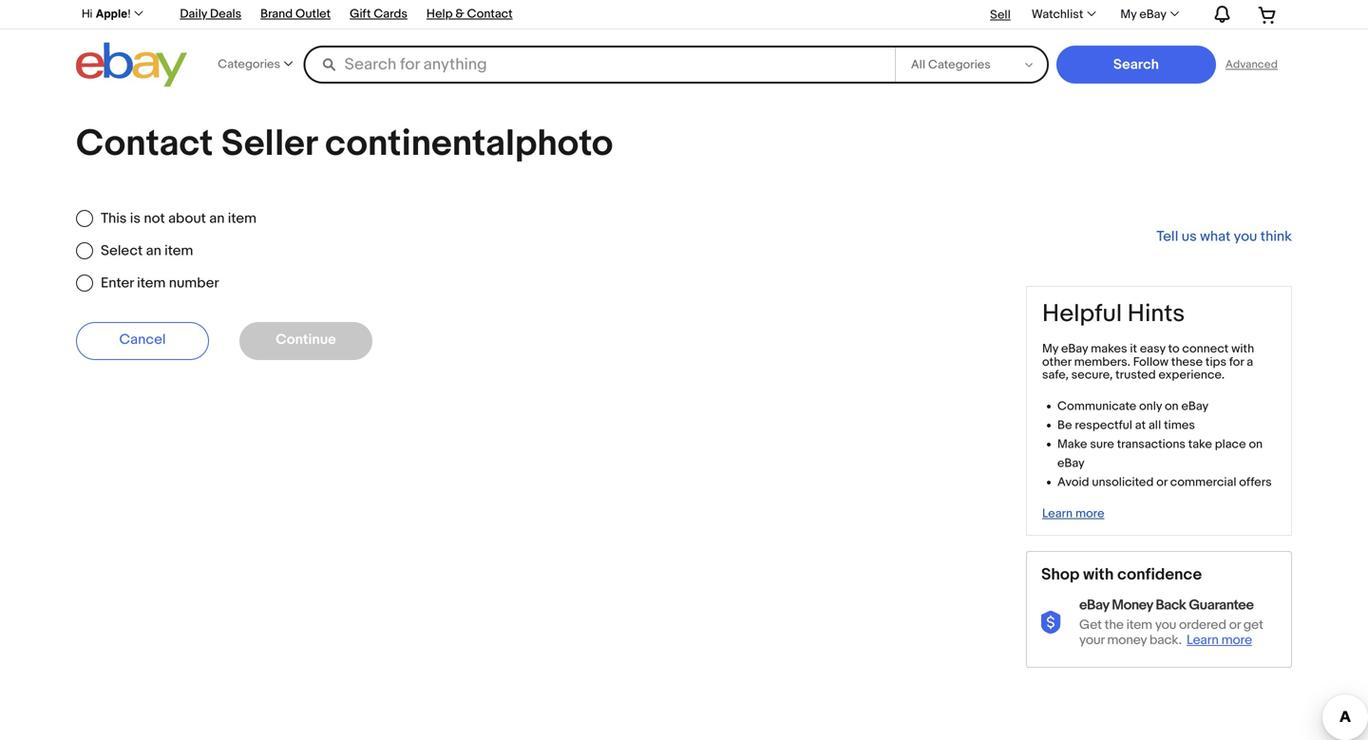 Task type: vqa. For each thing, say whether or not it's contained in the screenshot.
Live at ComplexCon with Cassius Marsh x iamRetro
no



Task type: describe. For each thing, give the bounding box(es) containing it.
cancel link
[[76, 322, 209, 360]]

ebay up get
[[1080, 597, 1110, 614]]

Search for anything text field
[[307, 48, 892, 82]]

your shopping cart image
[[1258, 5, 1280, 24]]

this is not about an item
[[101, 210, 257, 227]]

make
[[1058, 437, 1088, 452]]

back.
[[1150, 633, 1183, 649]]

you for item
[[1156, 618, 1177, 634]]

advanced
[[1226, 58, 1279, 71]]

!
[[127, 7, 131, 20]]

makes
[[1091, 342, 1128, 357]]

think
[[1261, 228, 1293, 245]]

the
[[1105, 618, 1124, 634]]

safe,
[[1043, 368, 1069, 383]]

help & contact
[[427, 7, 513, 21]]

daily
[[180, 7, 207, 21]]

offers
[[1240, 475, 1273, 490]]

notifications image
[[1211, 5, 1233, 24]]

members.
[[1075, 355, 1131, 370]]

watchlist
[[1032, 7, 1084, 22]]

tips
[[1206, 355, 1227, 370]]

item down the "this is not about an item" at left top
[[165, 242, 193, 259]]

communicate
[[1058, 399, 1137, 414]]

easy
[[1141, 342, 1166, 357]]

sell link
[[982, 8, 1020, 22]]

continue link
[[240, 322, 373, 360]]

ordered
[[1180, 618, 1227, 634]]

more for left learn more link
[[1076, 507, 1105, 521]]

ebay home image
[[76, 42, 187, 87]]

gift cards
[[350, 7, 408, 21]]

learn for rightmost learn more link
[[1187, 633, 1219, 649]]

continue
[[276, 331, 336, 348]]

deals
[[210, 7, 242, 21]]

0 vertical spatial on
[[1165, 399, 1179, 414]]

categories
[[218, 57, 280, 72]]

ebay down make
[[1058, 456, 1085, 471]]

at
[[1136, 418, 1146, 433]]

1 vertical spatial an
[[146, 242, 161, 259]]

these
[[1172, 355, 1203, 370]]

unsolicited
[[1093, 475, 1154, 490]]

for
[[1230, 355, 1245, 370]]

respectful
[[1076, 418, 1133, 433]]

your
[[1080, 633, 1105, 649]]

experience.
[[1159, 368, 1225, 383]]

hi apple !
[[82, 7, 131, 20]]

categories button
[[212, 44, 299, 85]]

hints
[[1128, 299, 1186, 329]]

learn more for rightmost learn more link
[[1187, 633, 1253, 649]]

hi
[[82, 7, 93, 20]]

banner containing daily deals
[[71, 0, 1293, 92]]

cards
[[374, 7, 408, 21]]

transactions
[[1118, 437, 1186, 452]]

with inside my ebay makes it easy to connect with other members. follow these tips for a safe, secure, trusted experience.
[[1232, 342, 1255, 357]]

my for my ebay makes it easy to connect with other members. follow these tips for a safe, secure, trusted experience.
[[1043, 342, 1059, 357]]

0 vertical spatial an
[[209, 210, 225, 227]]

other
[[1043, 355, 1072, 370]]

select
[[101, 242, 143, 259]]

times
[[1165, 418, 1196, 433]]

0 horizontal spatial contact
[[76, 122, 213, 166]]

connect
[[1183, 342, 1229, 357]]

you for what
[[1234, 228, 1258, 245]]

outlet
[[296, 7, 331, 21]]

enter item number
[[101, 275, 219, 292]]

us
[[1182, 228, 1197, 245]]

ebay up times
[[1182, 399, 1209, 414]]

select an item
[[101, 242, 193, 259]]

not
[[144, 210, 165, 227]]

all
[[1149, 418, 1162, 433]]

guarantee
[[1190, 597, 1254, 614]]

tell us what you think
[[1157, 228, 1293, 245]]

my ebay link
[[1111, 3, 1188, 26]]

shop
[[1042, 565, 1080, 585]]

ebay inside my ebay makes it easy to connect with other members. follow these tips for a safe, secure, trusted experience.
[[1062, 342, 1089, 357]]

cancel
[[119, 331, 166, 348]]

about
[[168, 210, 206, 227]]

sell
[[991, 8, 1011, 22]]

get the item you ordered or get your money back.
[[1080, 618, 1264, 649]]

0 horizontal spatial with
[[1084, 565, 1114, 585]]

account navigation
[[71, 0, 1293, 29]]

gift
[[350, 7, 371, 21]]

learn more for left learn more link
[[1043, 507, 1105, 521]]

helpful
[[1043, 299, 1123, 329]]

daily deals
[[180, 7, 242, 21]]

help
[[427, 7, 453, 21]]



Task type: locate. For each thing, give the bounding box(es) containing it.
it
[[1131, 342, 1138, 357]]

contact seller continentalphoto
[[76, 122, 613, 166]]

1 horizontal spatial with
[[1232, 342, 1255, 357]]

or right "unsolicited"
[[1157, 475, 1168, 490]]

0 horizontal spatial learn more link
[[1043, 507, 1105, 521]]

learn more link down avoid
[[1043, 507, 1105, 521]]

my ebay makes it easy to connect with other members. follow these tips for a safe, secure, trusted experience.
[[1043, 342, 1255, 383]]

0 vertical spatial you
[[1234, 228, 1258, 245]]

with right shop
[[1084, 565, 1114, 585]]

more down avoid
[[1076, 507, 1105, 521]]

0 horizontal spatial learn
[[1043, 507, 1073, 521]]

1 horizontal spatial learn more
[[1187, 633, 1253, 649]]

1 vertical spatial contact
[[76, 122, 213, 166]]

on right place
[[1250, 437, 1263, 452]]

0 horizontal spatial my
[[1043, 342, 1059, 357]]

None submit
[[1057, 46, 1217, 84]]

contact
[[467, 7, 513, 21], [76, 122, 213, 166]]

a
[[1247, 355, 1254, 370]]

ebay inside account navigation
[[1140, 7, 1167, 22]]

my inside my ebay makes it easy to connect with other members. follow these tips for a safe, secure, trusted experience.
[[1043, 342, 1059, 357]]

is
[[130, 210, 141, 227]]

be
[[1058, 418, 1073, 433]]

0 vertical spatial more
[[1076, 507, 1105, 521]]

or inside the get the item you ordered or get your money back.
[[1230, 618, 1241, 634]]

my inside account navigation
[[1121, 7, 1137, 22]]

continentalphoto
[[325, 122, 613, 166]]

0 horizontal spatial an
[[146, 242, 161, 259]]

brand outlet
[[261, 7, 331, 21]]

helpful hints
[[1043, 299, 1186, 329]]

1 vertical spatial learn
[[1187, 633, 1219, 649]]

learn more link
[[1043, 507, 1105, 521], [1187, 633, 1258, 649]]

an right 'about'
[[209, 210, 225, 227]]

0 vertical spatial my
[[1121, 7, 1137, 22]]

contact up "is"
[[76, 122, 213, 166]]

to
[[1169, 342, 1180, 357]]

item down select an item at the left top of page
[[137, 275, 166, 292]]

1 horizontal spatial more
[[1222, 633, 1253, 649]]

0 horizontal spatial more
[[1076, 507, 1105, 521]]

with right tips
[[1232, 342, 1255, 357]]

my
[[1121, 7, 1137, 22], [1043, 342, 1059, 357]]

my up safe,
[[1043, 342, 1059, 357]]

more for rightmost learn more link
[[1222, 633, 1253, 649]]

my ebay
[[1121, 7, 1167, 22]]

learn right the back.
[[1187, 633, 1219, 649]]

on
[[1165, 399, 1179, 414], [1250, 437, 1263, 452]]

you down ebay money back guarantee
[[1156, 618, 1177, 634]]

back
[[1156, 597, 1187, 614]]

get
[[1244, 618, 1264, 634]]

tell us what you think link
[[1157, 228, 1293, 245]]

my for my ebay
[[1121, 7, 1137, 22]]

only
[[1140, 399, 1163, 414]]

seller
[[221, 122, 317, 166]]

an right select
[[146, 242, 161, 259]]

watchlist link
[[1022, 3, 1105, 26]]

0 horizontal spatial you
[[1156, 618, 1177, 634]]

take
[[1189, 437, 1213, 452]]

learn more
[[1043, 507, 1105, 521], [1187, 633, 1253, 649]]

trusted
[[1116, 368, 1157, 383]]

&
[[456, 7, 465, 21]]

1 vertical spatial learn more
[[1187, 633, 1253, 649]]

item
[[228, 210, 257, 227], [165, 242, 193, 259], [137, 275, 166, 292], [1127, 618, 1153, 634]]

tell
[[1157, 228, 1179, 245]]

commercial
[[1171, 475, 1237, 490]]

on up times
[[1165, 399, 1179, 414]]

learn for left learn more link
[[1043, 507, 1073, 521]]

sure
[[1091, 437, 1115, 452]]

1 vertical spatial you
[[1156, 618, 1177, 634]]

1 horizontal spatial my
[[1121, 7, 1137, 22]]

1 horizontal spatial an
[[209, 210, 225, 227]]

1 horizontal spatial learn more link
[[1187, 633, 1258, 649]]

1 vertical spatial on
[[1250, 437, 1263, 452]]

0 horizontal spatial or
[[1157, 475, 1168, 490]]

brand
[[261, 7, 293, 21]]

item down money
[[1127, 618, 1153, 634]]

1 vertical spatial more
[[1222, 633, 1253, 649]]

1 horizontal spatial contact
[[467, 7, 513, 21]]

money
[[1108, 633, 1147, 649]]

1 horizontal spatial learn
[[1187, 633, 1219, 649]]

learn more link down guarantee at the bottom of the page
[[1187, 633, 1258, 649]]

1 horizontal spatial or
[[1230, 618, 1241, 634]]

0 horizontal spatial on
[[1165, 399, 1179, 414]]

this
[[101, 210, 127, 227]]

gift cards link
[[350, 4, 408, 26]]

0 vertical spatial learn more link
[[1043, 507, 1105, 521]]

learn
[[1043, 507, 1073, 521], [1187, 633, 1219, 649]]

1 vertical spatial or
[[1230, 618, 1241, 634]]

banner
[[71, 0, 1293, 92]]

1 horizontal spatial on
[[1250, 437, 1263, 452]]

item right 'about'
[[228, 210, 257, 227]]

or inside communicate only on ebay be respectful at all times make sure transactions take place on ebay avoid unsolicited or commercial offers
[[1157, 475, 1168, 490]]

learn down avoid
[[1043, 507, 1073, 521]]

number
[[169, 275, 219, 292]]

learn more down avoid
[[1043, 507, 1105, 521]]

with details__icon image
[[1042, 611, 1065, 634]]

1 vertical spatial with
[[1084, 565, 1114, 585]]

secure,
[[1072, 368, 1113, 383]]

or left get
[[1230, 618, 1241, 634]]

0 vertical spatial learn
[[1043, 507, 1073, 521]]

0 vertical spatial or
[[1157, 475, 1168, 490]]

confidence
[[1118, 565, 1203, 585]]

0 horizontal spatial learn more
[[1043, 507, 1105, 521]]

money
[[1112, 597, 1154, 614]]

ebay up the secure,
[[1062, 342, 1089, 357]]

my right watchlist link
[[1121, 7, 1137, 22]]

apple
[[96, 7, 127, 20]]

item inside the get the item you ordered or get your money back.
[[1127, 618, 1153, 634]]

place
[[1216, 437, 1247, 452]]

0 vertical spatial learn more
[[1043, 507, 1105, 521]]

1 vertical spatial learn more link
[[1187, 633, 1258, 649]]

ebay money back guarantee
[[1080, 597, 1254, 614]]

you
[[1234, 228, 1258, 245], [1156, 618, 1177, 634]]

communicate only on ebay be respectful at all times make sure transactions take place on ebay avoid unsolicited or commercial offers
[[1058, 399, 1273, 490]]

help & contact link
[[427, 4, 513, 26]]

brand outlet link
[[261, 4, 331, 26]]

more
[[1076, 507, 1105, 521], [1222, 633, 1253, 649]]

with
[[1232, 342, 1255, 357], [1084, 565, 1114, 585]]

you inside the get the item you ordered or get your money back.
[[1156, 618, 1177, 634]]

contact inside account navigation
[[467, 7, 513, 21]]

get
[[1080, 618, 1102, 634]]

ebay left notifications image
[[1140, 7, 1167, 22]]

0 vertical spatial with
[[1232, 342, 1255, 357]]

you right what
[[1234, 228, 1258, 245]]

enter
[[101, 275, 134, 292]]

advanced link
[[1217, 46, 1288, 84]]

what
[[1201, 228, 1231, 245]]

contact right '&'
[[467, 7, 513, 21]]

0 vertical spatial contact
[[467, 7, 513, 21]]

1 horizontal spatial you
[[1234, 228, 1258, 245]]

learn more down guarantee at the bottom of the page
[[1187, 633, 1253, 649]]

follow
[[1134, 355, 1169, 370]]

more down guarantee at the bottom of the page
[[1222, 633, 1253, 649]]

1 vertical spatial my
[[1043, 342, 1059, 357]]

avoid
[[1058, 475, 1090, 490]]



